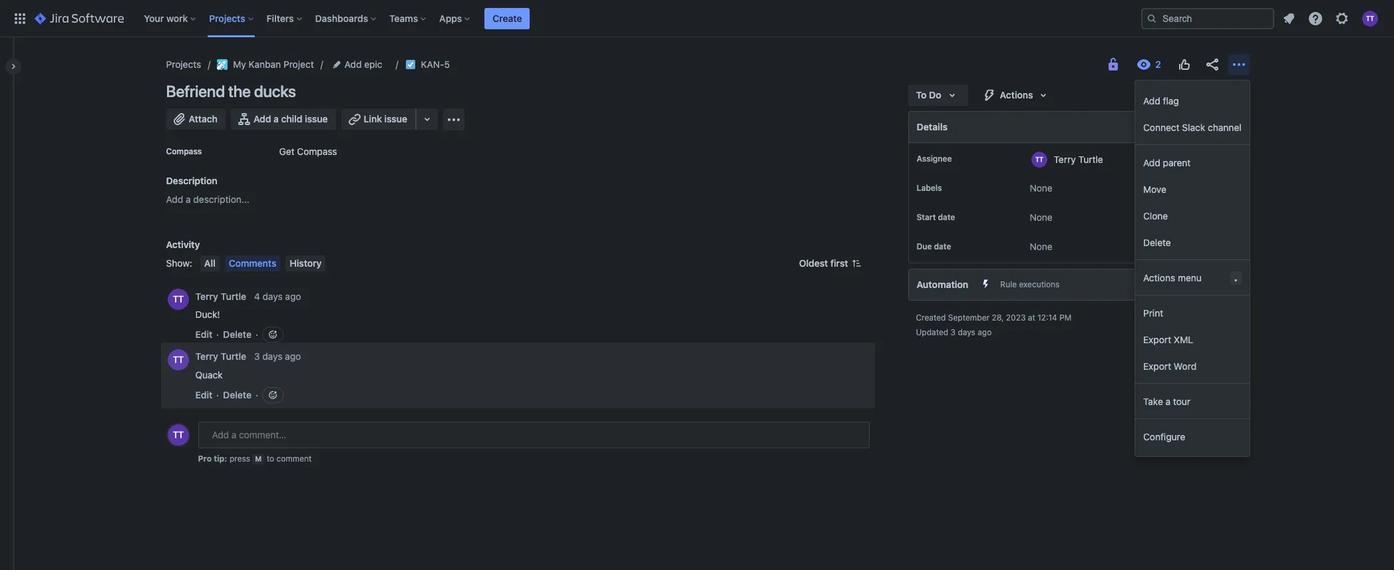 Task type: vqa. For each thing, say whether or not it's contained in the screenshot.
rightmost create Button THE CREATE
no



Task type: locate. For each thing, give the bounding box(es) containing it.
1 vertical spatial group
[[1135, 145, 1250, 260]]

comment
[[276, 454, 312, 464]]

0 horizontal spatial a
[[186, 194, 191, 205]]

show:
[[166, 258, 192, 269]]

delete for 4 days ago
[[223, 329, 252, 340]]

create button
[[485, 8, 530, 29]]

print link
[[1135, 299, 1250, 326]]

appswitcher icon image
[[12, 10, 28, 26]]

1 horizontal spatial projects
[[209, 12, 245, 24]]

actions menu
[[1143, 272, 1202, 283]]

add for add epic
[[345, 59, 362, 70]]

1 horizontal spatial issue
[[384, 113, 407, 124]]

2 export from the top
[[1143, 360, 1171, 372]]

automation
[[917, 279, 969, 290]]

terry
[[1054, 153, 1076, 165], [195, 290, 218, 302], [195, 351, 218, 362]]

created september 28, 2023 at 12:14 pm updated 3 days ago
[[916, 313, 1072, 337]]

quack
[[195, 369, 223, 381]]

edit down duck!
[[195, 329, 212, 340]]

pro tip: press m to comment
[[198, 454, 312, 464]]

2 vertical spatial ago
[[285, 351, 301, 362]]

1 vertical spatial none
[[1030, 212, 1053, 223]]

word
[[1174, 360, 1197, 372]]

add reaction image
[[268, 390, 278, 401]]

pm
[[1060, 313, 1072, 323]]

export left xml
[[1143, 334, 1171, 345]]

1 vertical spatial delete
[[223, 329, 252, 340]]

1 vertical spatial delete button
[[223, 328, 252, 341]]

0 horizontal spatial 3
[[254, 351, 260, 362]]

channel
[[1208, 121, 1242, 133]]

connect
[[1143, 121, 1180, 133]]

0 horizontal spatial actions
[[1000, 89, 1033, 100]]

terry turtle up duck!
[[195, 290, 246, 302]]

0 vertical spatial edit
[[195, 329, 212, 340]]

2 none from the top
[[1030, 212, 1053, 223]]

edit button down quack
[[195, 389, 212, 402]]

date for due date
[[934, 242, 951, 252]]

2 vertical spatial turtle
[[221, 351, 246, 362]]

Search field
[[1141, 8, 1274, 29]]

edit button for quack
[[195, 389, 212, 402]]

1 vertical spatial date
[[934, 242, 951, 252]]

slack
[[1182, 121, 1205, 133]]

copy link to comment image
[[304, 290, 314, 301]]

start
[[917, 212, 936, 222]]

created
[[916, 313, 946, 323]]

actions inside dropdown button
[[1000, 89, 1033, 100]]

1 group from the top
[[1135, 83, 1250, 144]]

banner containing your work
[[0, 0, 1394, 37]]

actions
[[1000, 89, 1033, 100], [1143, 272, 1175, 283]]

1 export from the top
[[1143, 334, 1171, 345]]

add flag button
[[1135, 87, 1250, 114]]

link web pages and more image
[[419, 111, 435, 127]]

at
[[1028, 313, 1035, 323]]

1 issue from the left
[[305, 113, 328, 124]]

delete down the clone
[[1143, 237, 1171, 248]]

take a tour
[[1143, 396, 1191, 407]]

oldest first
[[799, 258, 848, 269]]

1 none from the top
[[1030, 182, 1053, 194]]

2 group from the top
[[1135, 145, 1250, 260]]

2 vertical spatial terry
[[195, 351, 218, 362]]

issue right link
[[384, 113, 407, 124]]

issue right child
[[305, 113, 328, 124]]

4
[[254, 290, 260, 302]]

3
[[951, 327, 956, 337], [254, 351, 260, 362]]

0 vertical spatial group
[[1135, 83, 1250, 144]]

rule executions
[[1000, 280, 1060, 289]]

add left parent
[[1143, 157, 1160, 168]]

projects inside popup button
[[209, 12, 245, 24]]

1 vertical spatial actions
[[1143, 272, 1175, 283]]

issue inside button
[[384, 113, 407, 124]]

date right "start"
[[938, 212, 955, 222]]

group containing add flag
[[1135, 83, 1250, 144]]

0 vertical spatial actions
[[1000, 89, 1033, 100]]

duck!
[[195, 309, 220, 320]]

3 right 'updated'
[[951, 327, 956, 337]]

2 vertical spatial delete button
[[223, 389, 252, 402]]

add
[[345, 59, 362, 70], [1143, 95, 1160, 106], [254, 113, 271, 124], [1143, 157, 1160, 168], [166, 194, 183, 205]]

link issue button
[[341, 108, 417, 130]]

2 vertical spatial days
[[262, 351, 282, 362]]

delete for 3 days ago
[[223, 389, 252, 401]]

0 horizontal spatial compass
[[166, 146, 202, 156]]

turtle down details element
[[1078, 153, 1103, 165]]

3 left copy link to comment icon on the left
[[254, 351, 260, 362]]

2 horizontal spatial a
[[1166, 396, 1171, 407]]

0 vertical spatial days
[[263, 290, 283, 302]]

compass right get
[[297, 146, 337, 157]]

terry turtle for 4 days ago
[[195, 290, 246, 302]]

turtle left 4
[[221, 290, 246, 302]]

comments button
[[225, 256, 280, 272]]

date left 'due date pin to top. only you can see pinned fields.' "icon"
[[934, 242, 951, 252]]

delete left add reaction image
[[223, 389, 252, 401]]

assignee pin to top. only you can see pinned fields. image
[[955, 154, 965, 164]]

add left epic
[[345, 59, 362, 70]]

delete button up menu
[[1135, 229, 1250, 256]]

a inside button
[[274, 113, 279, 124]]

export left word
[[1143, 360, 1171, 372]]

actions for actions
[[1000, 89, 1033, 100]]

turtle up quack
[[221, 351, 246, 362]]

terry down details element
[[1054, 153, 1076, 165]]

1 horizontal spatial a
[[274, 113, 279, 124]]

updated
[[916, 327, 948, 337]]

1 vertical spatial terry turtle
[[195, 290, 246, 302]]

details
[[917, 121, 948, 132]]

0 vertical spatial edit button
[[195, 328, 212, 341]]

1 horizontal spatial compass
[[297, 146, 337, 157]]

days
[[263, 290, 283, 302], [958, 327, 976, 337], [262, 351, 282, 362]]

0 vertical spatial ago
[[285, 290, 301, 302]]

add left flag
[[1143, 95, 1160, 106]]

primary element
[[8, 0, 1141, 37]]

my kanban project link
[[217, 57, 314, 73]]

1 vertical spatial projects
[[166, 59, 201, 70]]

dashboards button
[[311, 8, 381, 29]]

comments
[[229, 258, 276, 269]]

projects up befriend
[[166, 59, 201, 70]]

a
[[274, 113, 279, 124], [186, 194, 191, 205], [1166, 396, 1171, 407]]

apps button
[[435, 8, 475, 29]]

2 issue from the left
[[384, 113, 407, 124]]

2 vertical spatial none
[[1030, 241, 1053, 252]]

newest first image
[[851, 258, 862, 269]]

settings image
[[1334, 10, 1350, 26]]

1 vertical spatial 3
[[254, 351, 260, 362]]

description...
[[193, 194, 249, 205]]

days for 3 days ago
[[262, 351, 282, 362]]

add inside button
[[254, 113, 271, 124]]

days right 4
[[263, 290, 283, 302]]

delete button left add reaction image
[[223, 389, 252, 402]]

1 vertical spatial ago
[[978, 327, 992, 337]]

teams
[[389, 12, 418, 24]]

projects up my kanban project icon
[[209, 12, 245, 24]]

delete button
[[1135, 229, 1250, 256], [223, 328, 252, 341], [223, 389, 252, 402]]

terry turtle
[[1054, 153, 1103, 165], [195, 290, 246, 302], [195, 351, 246, 362]]

0 vertical spatial terry turtle
[[1054, 153, 1103, 165]]

0 vertical spatial a
[[274, 113, 279, 124]]

none
[[1030, 182, 1053, 194], [1030, 212, 1053, 223], [1030, 241, 1053, 252]]

1 edit from the top
[[195, 329, 212, 340]]

actions for actions menu
[[1143, 272, 1175, 283]]

teams button
[[385, 8, 431, 29]]

0 vertical spatial export
[[1143, 334, 1171, 345]]

group containing add parent
[[1135, 145, 1250, 260]]

export for export xml
[[1143, 334, 1171, 345]]

turtle for 4 days ago
[[221, 290, 246, 302]]

days for 4 days ago
[[263, 290, 283, 302]]

12:14
[[1038, 313, 1057, 323]]

history
[[290, 258, 322, 269]]

delete left add reaction icon
[[223, 329, 252, 340]]

delete button left add reaction icon
[[223, 328, 252, 341]]

edit for duck!
[[195, 329, 212, 340]]

add epic
[[345, 59, 382, 70]]

terry turtle down details element
[[1054, 153, 1103, 165]]

Add a comment… field
[[198, 422, 869, 449]]

terry up quack
[[195, 351, 218, 362]]

delete button for 4 days ago
[[223, 328, 252, 341]]

compass up description on the left top
[[166, 146, 202, 156]]

tip:
[[214, 454, 227, 464]]

filters button
[[263, 8, 307, 29]]

3 group from the top
[[1135, 295, 1250, 383]]

banner
[[0, 0, 1394, 37]]

group containing print
[[1135, 295, 1250, 383]]

jira software image
[[35, 10, 124, 26], [35, 10, 124, 26]]

days inside created september 28, 2023 at 12:14 pm updated 3 days ago
[[958, 327, 976, 337]]

copy link to comment image
[[304, 351, 314, 361]]

ago left copy link to comment icon on the left
[[285, 351, 301, 362]]

0 horizontal spatial issue
[[305, 113, 328, 124]]

to do button
[[908, 85, 968, 106]]

2 vertical spatial delete
[[223, 389, 252, 401]]

edit for quack
[[195, 389, 212, 401]]

terry for 3 days ago
[[195, 351, 218, 362]]

export inside 'link'
[[1143, 360, 1171, 372]]

add flag
[[1143, 95, 1179, 106]]

get
[[279, 146, 295, 157]]

befriend
[[166, 82, 225, 100]]

add a child issue
[[254, 113, 328, 124]]

move button
[[1135, 176, 1250, 202]]

ago left copy link to comment image at left
[[285, 290, 301, 302]]

project
[[283, 59, 314, 70]]

1 edit button from the top
[[195, 328, 212, 341]]

1 vertical spatial export
[[1143, 360, 1171, 372]]

terry turtle up quack
[[195, 351, 246, 362]]

add inside 'dropdown button'
[[345, 59, 362, 70]]

1 vertical spatial turtle
[[221, 290, 246, 302]]

0 vertical spatial projects
[[209, 12, 245, 24]]

start date
[[917, 212, 955, 222]]

2 vertical spatial group
[[1135, 295, 1250, 383]]

projects
[[209, 12, 245, 24], [166, 59, 201, 70]]

delete
[[1143, 237, 1171, 248], [223, 329, 252, 340], [223, 389, 252, 401]]

2 edit from the top
[[195, 389, 212, 401]]

3 none from the top
[[1030, 241, 1053, 252]]

add for add flag
[[1143, 95, 1160, 106]]

add left child
[[254, 113, 271, 124]]

1 vertical spatial edit
[[195, 389, 212, 401]]

days down add reaction icon
[[262, 351, 282, 362]]

0 horizontal spatial projects
[[166, 59, 201, 70]]

oldest
[[799, 258, 828, 269]]

1 horizontal spatial 3
[[951, 327, 956, 337]]

terry turtle for 3 days ago
[[195, 351, 246, 362]]

edit button down duck!
[[195, 328, 212, 341]]

export word
[[1143, 360, 1197, 372]]

my kanban project
[[233, 59, 314, 70]]

kan-
[[421, 59, 444, 70]]

terry up duck!
[[195, 290, 218, 302]]

1 vertical spatial days
[[958, 327, 976, 337]]

projects button
[[205, 8, 259, 29]]

add down description on the left top
[[166, 194, 183, 205]]

turtle
[[1078, 153, 1103, 165], [221, 290, 246, 302], [221, 351, 246, 362]]

edit
[[195, 329, 212, 340], [195, 389, 212, 401]]

vote options: no one has voted for this issue yet. image
[[1176, 57, 1192, 73]]

edit down quack
[[195, 389, 212, 401]]

a down description on the left top
[[186, 194, 191, 205]]

0 vertical spatial date
[[938, 212, 955, 222]]

ago down "september"
[[978, 327, 992, 337]]

menu bar
[[198, 256, 328, 272]]

add parent button
[[1135, 149, 1250, 176]]

2 edit button from the top
[[195, 389, 212, 402]]

1 vertical spatial edit button
[[195, 389, 212, 402]]

a inside button
[[1166, 396, 1171, 407]]

a left child
[[274, 113, 279, 124]]

2 vertical spatial a
[[1166, 396, 1171, 407]]

my kanban project image
[[217, 59, 228, 70]]

the
[[228, 82, 251, 100]]

export
[[1143, 334, 1171, 345], [1143, 360, 1171, 372]]

share image
[[1204, 57, 1220, 73]]

group
[[1135, 83, 1250, 144], [1135, 145, 1250, 260], [1135, 295, 1250, 383]]

0 vertical spatial none
[[1030, 182, 1053, 194]]

0 vertical spatial 3
[[951, 327, 956, 337]]

a left tour
[[1166, 396, 1171, 407]]

2 vertical spatial terry turtle
[[195, 351, 246, 362]]

do
[[929, 89, 941, 100]]

1 vertical spatial terry
[[195, 290, 218, 302]]

1 horizontal spatial actions
[[1143, 272, 1175, 283]]

1 vertical spatial a
[[186, 194, 191, 205]]

days down "september"
[[958, 327, 976, 337]]



Task type: describe. For each thing, give the bounding box(es) containing it.
3 days ago
[[254, 351, 301, 362]]

connect slack channel button
[[1135, 114, 1250, 140]]

clone
[[1143, 210, 1168, 221]]

befriend the ducks
[[166, 82, 296, 100]]

kanban
[[249, 59, 281, 70]]

clone button
[[1135, 202, 1250, 229]]

add a description...
[[166, 194, 249, 205]]

notifications image
[[1281, 10, 1297, 26]]

export for export word
[[1143, 360, 1171, 372]]

all
[[204, 258, 215, 269]]

3 inside created september 28, 2023 at 12:14 pm updated 3 days ago
[[951, 327, 956, 337]]

add for add a child issue
[[254, 113, 271, 124]]

menu bar containing all
[[198, 256, 328, 272]]

oldest first button
[[791, 256, 869, 272]]

apps
[[439, 12, 462, 24]]

link issue
[[364, 113, 407, 124]]

m
[[255, 455, 262, 463]]

kan-5 link
[[421, 57, 450, 73]]

help image
[[1308, 10, 1324, 26]]

pro
[[198, 454, 212, 464]]

export xml link
[[1135, 326, 1250, 353]]

none for labels
[[1030, 182, 1053, 194]]

your work
[[144, 12, 188, 24]]

a for child
[[274, 113, 279, 124]]

due
[[917, 242, 932, 252]]

all button
[[200, 256, 219, 272]]

5
[[444, 59, 450, 70]]

0 vertical spatial delete button
[[1135, 229, 1250, 256]]

labels
[[917, 183, 942, 193]]

first
[[831, 258, 848, 269]]

description
[[166, 175, 217, 186]]

terry for 4 days ago
[[195, 290, 218, 302]]

delete button for 3 days ago
[[223, 389, 252, 402]]

kan-5
[[421, 59, 450, 70]]

link
[[364, 113, 382, 124]]

4 days ago
[[254, 290, 301, 302]]

your
[[144, 12, 164, 24]]

ducks
[[254, 82, 296, 100]]

xml
[[1174, 334, 1193, 345]]

your profile and settings image
[[1362, 10, 1378, 26]]

menu
[[1178, 272, 1202, 283]]

due date pin to top. only you can see pinned fields. image
[[954, 242, 965, 252]]

profile image of terry turtle image
[[167, 425, 189, 446]]

get compass
[[279, 146, 337, 157]]

projects link
[[166, 57, 201, 73]]

add parent
[[1143, 157, 1191, 168]]

work
[[166, 12, 188, 24]]

28,
[[992, 313, 1004, 323]]

labels pin to top. only you can see pinned fields. image
[[945, 183, 955, 194]]

add reaction image
[[268, 329, 278, 340]]

filters
[[267, 12, 294, 24]]

add for add parent
[[1143, 157, 1160, 168]]

ago for 3 days ago
[[285, 351, 301, 362]]

add for add a description...
[[166, 194, 183, 205]]

attach
[[189, 113, 218, 124]]

issue inside button
[[305, 113, 328, 124]]

copy link to issue image
[[447, 59, 458, 69]]

add app image
[[446, 111, 462, 127]]

export word link
[[1135, 353, 1250, 379]]

child
[[281, 113, 302, 124]]

turtle for 3 days ago
[[221, 351, 246, 362]]

projects for projects link
[[166, 59, 201, 70]]

tour
[[1173, 396, 1191, 407]]

ago for 4 days ago
[[285, 290, 301, 302]]

take
[[1143, 396, 1163, 407]]

configure link
[[1135, 423, 1250, 450]]

attach button
[[166, 108, 226, 130]]

.
[[1233, 273, 1239, 283]]

epic
[[364, 59, 382, 70]]

due date
[[917, 242, 951, 252]]

flag
[[1163, 95, 1179, 106]]

edit button for duck!
[[195, 328, 212, 341]]

0 vertical spatial delete
[[1143, 237, 1171, 248]]

move
[[1143, 183, 1167, 195]]

0 vertical spatial turtle
[[1078, 153, 1103, 165]]

automation element
[[908, 269, 1249, 301]]

print
[[1143, 307, 1163, 318]]

create
[[493, 12, 522, 24]]

my
[[233, 59, 246, 70]]

0 vertical spatial terry
[[1054, 153, 1076, 165]]

add epic button
[[330, 57, 386, 73]]

your work button
[[140, 8, 201, 29]]

press
[[230, 454, 250, 464]]

2023
[[1006, 313, 1026, 323]]

projects for projects popup button
[[209, 12, 245, 24]]

details element
[[908, 111, 1249, 143]]

none for due date
[[1030, 241, 1053, 252]]

ago inside created september 28, 2023 at 12:14 pm updated 3 days ago
[[978, 327, 992, 337]]

september
[[948, 313, 990, 323]]

date for start date
[[938, 212, 955, 222]]

actions image
[[1231, 57, 1247, 73]]

history button
[[286, 256, 326, 272]]

sidebar navigation image
[[0, 53, 29, 80]]

to
[[267, 454, 274, 464]]

connect slack channel
[[1143, 121, 1242, 133]]

parent
[[1163, 157, 1191, 168]]

activity
[[166, 239, 200, 250]]

a for tour
[[1166, 396, 1171, 407]]

executions
[[1019, 280, 1060, 289]]

a for description...
[[186, 194, 191, 205]]

add a child issue button
[[231, 108, 336, 130]]

actions button
[[973, 85, 1060, 106]]

search image
[[1147, 13, 1157, 24]]

export xml
[[1143, 334, 1193, 345]]

task image
[[405, 59, 416, 70]]

assignee
[[917, 154, 952, 164]]



